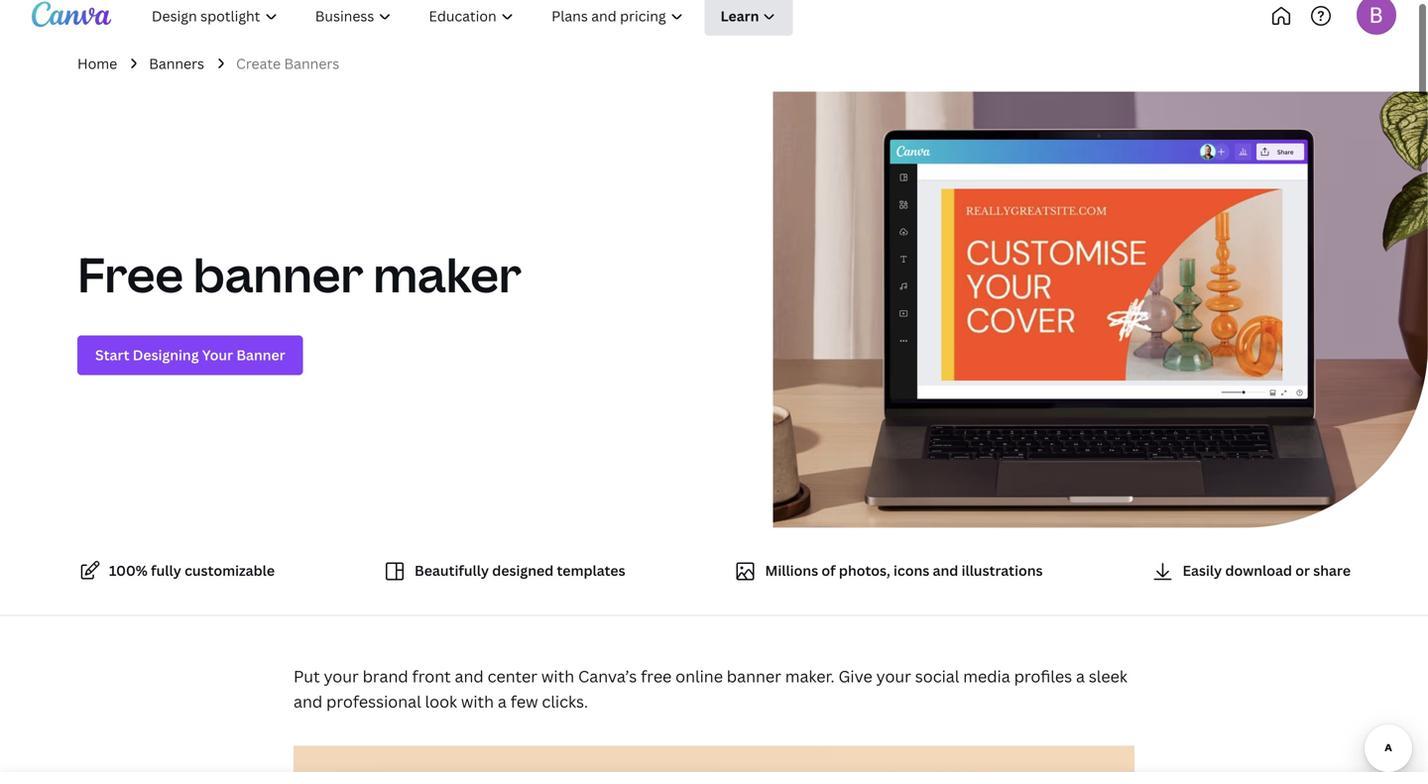 Task type: locate. For each thing, give the bounding box(es) containing it.
beautifully
[[415, 562, 489, 580]]

0 horizontal spatial your
[[324, 666, 359, 688]]

and
[[933, 562, 959, 580], [455, 666, 484, 688], [294, 692, 323, 713]]

0 horizontal spatial with
[[461, 692, 494, 713]]

clicks.
[[542, 692, 588, 713]]

0 vertical spatial banner
[[193, 242, 364, 307]]

1 horizontal spatial and
[[455, 666, 484, 688]]

1 vertical spatial and
[[455, 666, 484, 688]]

with right look
[[461, 692, 494, 713]]

1 vertical spatial a
[[498, 692, 507, 713]]

center
[[488, 666, 538, 688]]

with up 'clicks.' on the left of page
[[542, 666, 575, 688]]

1 vertical spatial banner
[[727, 666, 782, 688]]

100%
[[109, 562, 148, 580]]

a left few
[[498, 692, 507, 713]]

millions of photos, icons and illustrations
[[766, 562, 1043, 580]]

of
[[822, 562, 836, 580]]

1 vertical spatial with
[[461, 692, 494, 713]]

illustrations
[[962, 562, 1043, 580]]

your
[[324, 666, 359, 688], [877, 666, 912, 688]]

and right icons
[[933, 562, 959, 580]]

banners right home
[[149, 54, 204, 73]]

canva's
[[578, 666, 637, 688]]

few
[[511, 692, 538, 713]]

photos,
[[839, 562, 891, 580]]

free
[[641, 666, 672, 688]]

home
[[77, 54, 117, 73]]

a left sleek
[[1077, 666, 1085, 688]]

banner image
[[294, 747, 1135, 773]]

0 horizontal spatial banner
[[193, 242, 364, 307]]

professional
[[327, 692, 421, 713]]

banners right 'create'
[[284, 54, 340, 73]]

your right put
[[324, 666, 359, 688]]

create banners
[[236, 54, 340, 73]]

1 horizontal spatial banners
[[284, 54, 340, 73]]

give
[[839, 666, 873, 688]]

0 horizontal spatial banners
[[149, 54, 204, 73]]

a
[[1077, 666, 1085, 688], [498, 692, 507, 713]]

1 horizontal spatial banner
[[727, 666, 782, 688]]

1 your from the left
[[324, 666, 359, 688]]

or
[[1296, 562, 1311, 580]]

banner
[[193, 242, 364, 307], [727, 666, 782, 688]]

put
[[294, 666, 320, 688]]

1 horizontal spatial with
[[542, 666, 575, 688]]

2 vertical spatial and
[[294, 692, 323, 713]]

0 vertical spatial with
[[542, 666, 575, 688]]

0 vertical spatial a
[[1077, 666, 1085, 688]]

1 horizontal spatial your
[[877, 666, 912, 688]]

fully
[[151, 562, 181, 580]]

your right the give
[[877, 666, 912, 688]]

and right the front
[[455, 666, 484, 688]]

and down put
[[294, 692, 323, 713]]

sleek
[[1089, 666, 1128, 688]]

customizable
[[185, 562, 275, 580]]

0 vertical spatial and
[[933, 562, 959, 580]]

look
[[425, 692, 457, 713]]

banners
[[149, 54, 204, 73], [284, 54, 340, 73]]

media
[[964, 666, 1011, 688]]

millions
[[766, 562, 819, 580]]

with
[[542, 666, 575, 688], [461, 692, 494, 713]]

2 horizontal spatial and
[[933, 562, 959, 580]]

and for illustrations
[[933, 562, 959, 580]]

front
[[412, 666, 451, 688]]

beautifully designed templates
[[415, 562, 626, 580]]

download
[[1226, 562, 1293, 580]]



Task type: vqa. For each thing, say whether or not it's contained in the screenshot.
2nd the the from left
no



Task type: describe. For each thing, give the bounding box(es) containing it.
2 your from the left
[[877, 666, 912, 688]]

templates
[[557, 562, 626, 580]]

online
[[676, 666, 723, 688]]

icons
[[894, 562, 930, 580]]

1 horizontal spatial a
[[1077, 666, 1085, 688]]

social
[[916, 666, 960, 688]]

0 horizontal spatial and
[[294, 692, 323, 713]]

and for center
[[455, 666, 484, 688]]

banners link
[[149, 53, 204, 75]]

facebook cover image
[[942, 189, 1283, 381]]

share
[[1314, 562, 1351, 580]]

easily
[[1183, 562, 1223, 580]]

0 horizontal spatial a
[[498, 692, 507, 713]]

home link
[[77, 53, 117, 75]]

designed
[[492, 562, 554, 580]]

easily download or share
[[1183, 562, 1351, 580]]

2 banners from the left
[[284, 54, 340, 73]]

free
[[77, 242, 184, 307]]

1 banners from the left
[[149, 54, 204, 73]]

top level navigation element
[[135, 0, 861, 36]]

100% fully customizable
[[109, 562, 275, 580]]

put your brand front and center with canva's free online banner maker. give your social media profiles a sleek and professional look with a few clicks.
[[294, 666, 1128, 713]]

banner inside put your brand front and center with canva's free online banner maker. give your social media profiles a sleek and professional look with a few clicks.
[[727, 666, 782, 688]]

create
[[236, 54, 281, 73]]

free banner maker
[[77, 242, 522, 307]]

maker.
[[786, 666, 835, 688]]

profiles
[[1015, 666, 1073, 688]]

maker
[[373, 242, 522, 307]]

brand
[[363, 666, 408, 688]]



